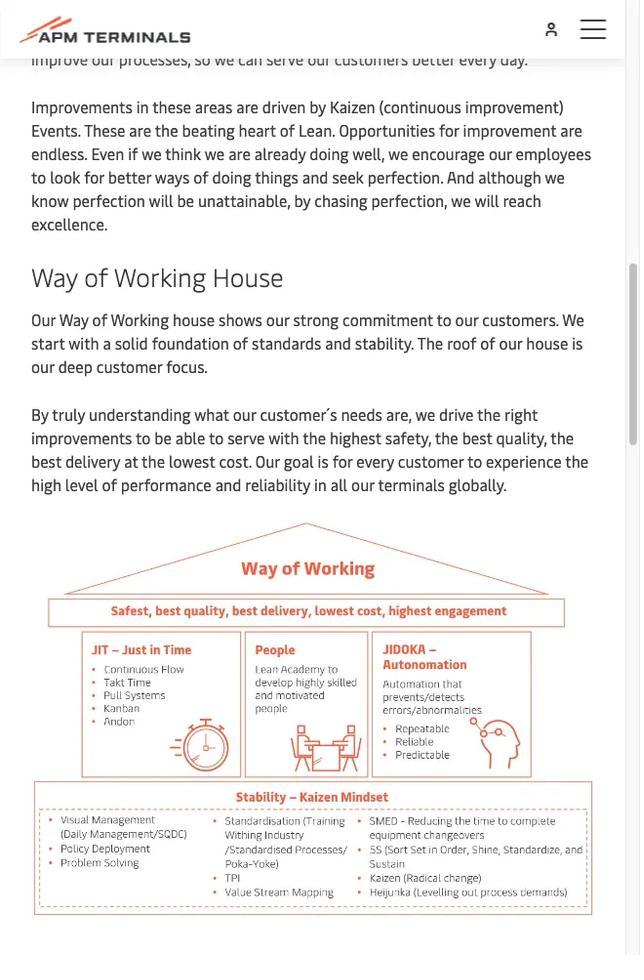 Task type: vqa. For each thing, say whether or not it's contained in the screenshot.
needs
yes



Task type: describe. For each thing, give the bounding box(es) containing it.
working inside our way of working house shows our strong commitment to our customers. we start with a solid foundation of standards and stability. the roof of our house is our deep customer focus.
[[111, 309, 169, 330]]

areas
[[195, 96, 233, 117]]

a
[[103, 332, 111, 353]]

in inside by truly understanding what our customer´s needs are, we drive the right improvements to be able to serve with the highest safety, the best quality, the best delivery at the lowest cost. our goal is for every customer to experience the high level of performance and reliability in all our terminals globally.
[[314, 474, 327, 495]]

to up globally.
[[468, 450, 483, 471]]

1 vertical spatial best
[[31, 450, 62, 471]]

strong
[[294, 309, 339, 330]]

every inside : transportation, inventory, motion, waiting, over processing, over production, defects and skills. we continually strive to reduce waste and improve our processes, so we can serve our customers better every day.
[[459, 48, 497, 69]]

understanding
[[89, 403, 191, 424]]

way of working house
[[31, 259, 284, 294]]

we down beating
[[205, 143, 225, 164]]

improve
[[31, 48, 88, 69]]

ways
[[155, 166, 190, 187]]

1 vertical spatial doing
[[212, 166, 252, 187]]

right
[[505, 403, 538, 424]]

are up if
[[129, 119, 151, 140]]

transportation,
[[100, 1, 207, 22]]

we inside : transportation, inventory, motion, waiting, over processing, over production, defects and skills. we continually strive to reduce waste and improve our processes, so we can serve our customers better every day.
[[215, 48, 235, 69]]

we for skills.
[[245, 24, 267, 45]]

and inside by truly understanding what our customer´s needs are, we drive the right improvements to be able to serve with the highest safety, the best quality, the best delivery at the lowest cost. our goal is for every customer to experience the high level of performance and reliability in all our terminals globally.
[[215, 474, 242, 495]]

highest
[[330, 427, 382, 448]]

of right the ways on the left of page
[[194, 166, 209, 187]]

events.
[[31, 119, 81, 140]]

with inside our way of working house shows our strong commitment to our customers. we start with a solid foundation of standards and stability. the roof of our house is our deep customer focus.
[[69, 332, 99, 353]]

start
[[31, 332, 65, 353]]

2 horizontal spatial for
[[439, 119, 460, 140]]

driven
[[263, 96, 306, 117]]

day.
[[501, 48, 528, 69]]

we inside by truly understanding what our customer´s needs are, we drive the right improvements to be able to serve with the highest safety, the best quality, the best delivery at the lowest cost. our goal is for every customer to experience the high level of performance and reliability in all our terminals globally.
[[416, 403, 436, 424]]

defects
[[115, 24, 169, 45]]

2 over from the left
[[519, 1, 550, 22]]

truly
[[52, 403, 85, 424]]

skills.
[[202, 24, 242, 45]]

1 over from the left
[[402, 1, 433, 22]]

to inside our way of working house shows our strong commitment to our customers. we start with a solid foundation of standards and stability. the roof of our house is our deep customer focus.
[[437, 309, 452, 330]]

to inside 'improvements in these areas are driven by kaizen (continuous improvement) events. these are the beating heart of lean. opportunities for improvement are endless. even if we think we are already doing well, we encourage our employees to look for better ways of doing things and seek perfection. and although we know perfection will be unattainable, by chasing perfection, we will reach excellence.'
[[31, 166, 46, 187]]

deep
[[58, 356, 93, 377]]

safety,
[[386, 427, 432, 448]]

so
[[195, 48, 211, 69]]

of down driven
[[280, 119, 295, 140]]

1 horizontal spatial best
[[463, 427, 493, 448]]

wow house image
[[31, 521, 595, 917]]

delivery
[[65, 450, 120, 471]]

we down employees
[[545, 166, 565, 187]]

improvements
[[31, 427, 132, 448]]

1 vertical spatial house
[[527, 332, 569, 353]]

production,
[[31, 24, 111, 45]]

perfection.
[[368, 166, 444, 187]]

to down what
[[209, 427, 224, 448]]

able
[[176, 427, 205, 448]]

of down shows
[[233, 332, 248, 353]]

the inside 'improvements in these areas are driven by kaizen (continuous improvement) events. these are the beating heart of lean. opportunities for improvement are endless. even if we think we are already doing well, we encourage our employees to look for better ways of doing things and seek perfection. and although we know perfection will be unattainable, by chasing perfection, we will reach excellence.'
[[155, 119, 178, 140]]

solid
[[115, 332, 148, 353]]

already
[[255, 143, 306, 164]]

our right what
[[233, 403, 256, 424]]

kaizen
[[330, 96, 376, 117]]

of down excellence.
[[84, 259, 108, 294]]

are,
[[387, 403, 412, 424]]

1 horizontal spatial doing
[[310, 143, 349, 164]]

commitment
[[343, 309, 433, 330]]

level
[[65, 474, 98, 495]]

lean.
[[299, 119, 336, 140]]

cost. our
[[219, 450, 280, 471]]

reliability
[[245, 474, 311, 495]]

the down drive
[[435, 427, 459, 448]]

foundation
[[152, 332, 229, 353]]

chasing
[[315, 189, 368, 210]]

perfection,
[[372, 189, 448, 210]]

seek
[[332, 166, 364, 187]]

is inside our way of working house shows our strong commitment to our customers. we start with a solid foundation of standards and stability. the roof of our house is our deep customer focus.
[[573, 332, 584, 353]]

our down the start
[[31, 356, 54, 377]]

what
[[195, 403, 229, 424]]

the right at
[[142, 450, 165, 471]]

in inside 'improvements in these areas are driven by kaizen (continuous improvement) events. these are the beating heart of lean. opportunities for improvement are endless. even if we think we are already doing well, we encourage our employees to look for better ways of doing things and seek perfection. and although we know perfection will be unattainable, by chasing perfection, we will reach excellence.'
[[137, 96, 149, 117]]

improvements
[[31, 96, 133, 117]]

of up a
[[92, 309, 107, 330]]

our down continually
[[308, 48, 331, 69]]

encourage
[[412, 143, 485, 164]]

strive
[[352, 24, 391, 45]]

well,
[[353, 143, 385, 164]]

of inside by truly understanding what our customer´s needs are, we drive the right improvements to be able to serve with the highest safety, the best quality, the best delivery at the lowest cost. our goal is for every customer to experience the high level of performance and reliability in all our terminals globally.
[[102, 474, 117, 495]]

high
[[31, 474, 61, 495]]

standards
[[252, 332, 322, 353]]

quality,
[[497, 427, 548, 448]]

perfection
[[73, 189, 145, 210]]

things
[[255, 166, 299, 187]]

drive
[[440, 403, 474, 424]]

for inside by truly understanding what our customer´s needs are, we drive the right improvements to be able to serve with the highest safety, the best quality, the best delivery at the lowest cost. our goal is for every customer to experience the high level of performance and reliability in all our terminals globally.
[[333, 450, 353, 471]]

motion,
[[284, 1, 338, 22]]

processes,
[[119, 48, 191, 69]]

endless.
[[31, 143, 87, 164]]

all
[[331, 474, 348, 495]]

1 vertical spatial by
[[295, 189, 311, 210]]

if
[[128, 143, 138, 164]]

we down and
[[452, 189, 472, 210]]

roof
[[447, 332, 477, 353]]

customers.
[[483, 309, 559, 330]]

look
[[50, 166, 80, 187]]

reach
[[503, 189, 542, 210]]

the up goal
[[303, 427, 326, 448]]

0 vertical spatial by
[[310, 96, 326, 117]]

1 will from the left
[[149, 189, 173, 210]]

our up standards
[[266, 309, 290, 330]]

can
[[238, 48, 263, 69]]

by
[[31, 403, 49, 424]]

terminals
[[378, 474, 445, 495]]

0 vertical spatial working
[[114, 259, 206, 294]]

improvement)
[[466, 96, 564, 117]]



Task type: locate. For each thing, give the bounding box(es) containing it.
these
[[153, 96, 191, 117]]

1 vertical spatial for
[[84, 166, 104, 187]]

our right all
[[352, 474, 375, 495]]

and
[[172, 24, 199, 45], [510, 24, 536, 45], [303, 166, 329, 187], [325, 332, 352, 353], [215, 474, 242, 495]]

0 vertical spatial best
[[463, 427, 493, 448]]

our inside 'improvements in these areas are driven by kaizen (continuous improvement) events. these are the beating heart of lean. opportunities for improvement are endless. even if we think we are already doing well, we encourage our employees to look for better ways of doing things and seek perfection. and although we know perfection will be unattainable, by chasing perfection, we will reach excellence.'
[[489, 143, 512, 164]]

serve
[[267, 48, 304, 69], [228, 427, 265, 448]]

0 horizontal spatial house
[[173, 309, 215, 330]]

be inside by truly understanding what our customer´s needs are, we drive the right improvements to be able to serve with the highest safety, the best quality, the best delivery at the lowest cost. our goal is for every customer to experience the high level of performance and reliability in all our terminals globally.
[[155, 427, 172, 448]]

with left a
[[69, 332, 99, 353]]

0 horizontal spatial better
[[108, 166, 151, 187]]

and up so
[[172, 24, 199, 45]]

0 horizontal spatial customer
[[96, 356, 162, 377]]

0 vertical spatial is
[[573, 332, 584, 353]]

0 vertical spatial serve
[[267, 48, 304, 69]]

1 vertical spatial in
[[314, 474, 327, 495]]

doing down the lean.
[[310, 143, 349, 164]]

for down "even"
[[84, 166, 104, 187]]

and down the cost. our
[[215, 474, 242, 495]]

1 horizontal spatial in
[[314, 474, 327, 495]]

1 vertical spatial every
[[357, 450, 395, 471]]

1 vertical spatial with
[[269, 427, 299, 448]]

be down the ways on the left of page
[[177, 189, 194, 210]]

0 horizontal spatial best
[[31, 450, 62, 471]]

: transportation, inventory, motion, waiting, over processing, over production, defects and skills. we continually strive to reduce waste and improve our processes, so we can serve our customers better every day.
[[31, 1, 550, 69]]

1 horizontal spatial with
[[269, 427, 299, 448]]

every
[[459, 48, 497, 69], [357, 450, 395, 471]]

:
[[93, 1, 96, 22]]

1 horizontal spatial for
[[333, 450, 353, 471]]

we right are, at the top of page
[[416, 403, 436, 424]]

house down "customers."
[[527, 332, 569, 353]]

1 horizontal spatial customer
[[398, 450, 464, 471]]

way
[[31, 259, 78, 294], [59, 309, 89, 330]]

globally.
[[449, 474, 507, 495]]

our down improvement
[[489, 143, 512, 164]]

are down the heart
[[229, 143, 251, 164]]

0 horizontal spatial is
[[318, 450, 329, 471]]

waiting,
[[341, 1, 398, 22]]

and down strong
[[325, 332, 352, 353]]

our way of working house shows our strong commitment to our customers. we start with a solid foundation of standards and stability. the roof of our house is our deep customer focus.
[[31, 309, 585, 377]]

experience
[[487, 450, 562, 471]]

needs
[[341, 403, 383, 424]]

0 vertical spatial with
[[69, 332, 99, 353]]

0 horizontal spatial over
[[402, 1, 433, 22]]

for
[[439, 119, 460, 140], [84, 166, 104, 187], [333, 450, 353, 471]]

we
[[245, 24, 267, 45], [563, 309, 585, 330]]

to up know on the top
[[31, 166, 46, 187]]

be left able
[[155, 427, 172, 448]]

by down things at top
[[295, 189, 311, 210]]

is
[[573, 332, 584, 353], [318, 450, 329, 471]]

stability.
[[355, 332, 414, 353]]

we
[[215, 48, 235, 69], [142, 143, 162, 164], [205, 143, 225, 164], [389, 143, 409, 164], [545, 166, 565, 187], [452, 189, 472, 210], [416, 403, 436, 424]]

serve inside by truly understanding what our customer´s needs are, we drive the right improvements to be able to serve with the highest safety, the best quality, the best delivery at the lowest cost. our goal is for every customer to experience the high level of performance and reliability in all our terminals globally.
[[228, 427, 265, 448]]

doing up "unattainable,"
[[212, 166, 252, 187]]

we inside our way of working house shows our strong commitment to our customers. we start with a solid foundation of standards and stability. the roof of our house is our deep customer focus.
[[563, 309, 585, 330]]

we for customers.
[[563, 309, 585, 330]]

we right if
[[142, 143, 162, 164]]

1 vertical spatial better
[[108, 166, 151, 187]]

1 vertical spatial we
[[563, 309, 585, 330]]

0 vertical spatial we
[[245, 24, 267, 45]]

best up high
[[31, 450, 62, 471]]

house
[[213, 259, 284, 294]]

will down the ways on the left of page
[[149, 189, 173, 210]]

lowest
[[169, 450, 215, 471]]

and left seek
[[303, 166, 329, 187]]

employees
[[516, 143, 592, 164]]

we right "customers."
[[563, 309, 585, 330]]

and inside 'improvements in these areas are driven by kaizen (continuous improvement) events. these are the beating heart of lean. opportunities for improvement are endless. even if we think we are already doing well, we encourage our employees to look for better ways of doing things and seek perfection. and although we know perfection will be unattainable, by chasing perfection, we will reach excellence.'
[[303, 166, 329, 187]]

beating
[[182, 119, 235, 140]]

the left the right
[[478, 403, 501, 424]]

doing
[[310, 143, 349, 164], [212, 166, 252, 187]]

0 horizontal spatial with
[[69, 332, 99, 353]]

0 horizontal spatial we
[[245, 24, 267, 45]]

at
[[124, 450, 138, 471]]

over
[[402, 1, 433, 22], [519, 1, 550, 22]]

every inside by truly understanding what our customer´s needs are, we drive the right improvements to be able to serve with the highest safety, the best quality, the best delivery at the lowest cost. our goal is for every customer to experience the high level of performance and reliability in all our terminals globally.
[[357, 450, 395, 471]]

best
[[463, 427, 493, 448], [31, 450, 62, 471]]

of right level
[[102, 474, 117, 495]]

1 vertical spatial way
[[59, 309, 89, 330]]

with inside by truly understanding what our customer´s needs are, we drive the right improvements to be able to serve with the highest safety, the best quality, the best delivery at the lowest cost. our goal is for every customer to experience the high level of performance and reliability in all our terminals globally.
[[269, 427, 299, 448]]

way up our on the left top of the page
[[31, 259, 78, 294]]

0 vertical spatial doing
[[310, 143, 349, 164]]

be
[[177, 189, 194, 210], [155, 427, 172, 448]]

customers
[[335, 48, 409, 69]]

(continuous
[[379, 96, 462, 117]]

know
[[31, 189, 69, 210]]

the right experience
[[566, 450, 589, 471]]

serve up the cost. our
[[228, 427, 265, 448]]

and up day.
[[510, 24, 536, 45]]

improvement
[[464, 119, 557, 140]]

1 horizontal spatial every
[[459, 48, 497, 69]]

waste
[[465, 24, 506, 45]]

of
[[280, 119, 295, 140], [194, 166, 209, 187], [84, 259, 108, 294], [92, 309, 107, 330], [233, 332, 248, 353], [481, 332, 496, 353], [102, 474, 117, 495]]

1 horizontal spatial we
[[563, 309, 585, 330]]

although
[[479, 166, 542, 187]]

1 horizontal spatial serve
[[267, 48, 304, 69]]

1 horizontal spatial will
[[475, 189, 500, 210]]

1 vertical spatial is
[[318, 450, 329, 471]]

better down reduce
[[412, 48, 456, 69]]

0 horizontal spatial for
[[84, 166, 104, 187]]

are up the heart
[[237, 96, 259, 117]]

every down the waste
[[459, 48, 497, 69]]

0 horizontal spatial be
[[155, 427, 172, 448]]

with down customer´s
[[269, 427, 299, 448]]

better inside : transportation, inventory, motion, waiting, over processing, over production, defects and skills. we continually strive to reduce waste and improve our processes, so we can serve our customers better every day.
[[412, 48, 456, 69]]

of right roof
[[481, 332, 496, 353]]

better
[[412, 48, 456, 69], [108, 166, 151, 187]]

we right so
[[215, 48, 235, 69]]

0 horizontal spatial serve
[[228, 427, 265, 448]]

even
[[91, 143, 124, 164]]

0 vertical spatial for
[[439, 119, 460, 140]]

heart
[[239, 119, 276, 140]]

shows
[[219, 309, 263, 330]]

way inside our way of working house shows our strong commitment to our customers. we start with a solid foundation of standards and stability. the roof of our house is our deep customer focus.
[[59, 309, 89, 330]]

and inside our way of working house shows our strong commitment to our customers. we start with a solid foundation of standards and stability. the roof of our house is our deep customer focus.
[[325, 332, 352, 353]]

0 vertical spatial be
[[177, 189, 194, 210]]

for up encourage
[[439, 119, 460, 140]]

0 horizontal spatial in
[[137, 96, 149, 117]]

every down highest
[[357, 450, 395, 471]]

better down if
[[108, 166, 151, 187]]

we inside : transportation, inventory, motion, waiting, over processing, over production, defects and skills. we continually strive to reduce waste and improve our processes, so we can serve our customers better every day.
[[245, 24, 267, 45]]

0 vertical spatial customer
[[96, 356, 162, 377]]

1 vertical spatial serve
[[228, 427, 265, 448]]

to inside : transportation, inventory, motion, waiting, over processing, over production, defects and skills. we continually strive to reduce waste and improve our processes, so we can serve our customers better every day.
[[395, 24, 410, 45]]

be inside 'improvements in these areas are driven by kaizen (continuous improvement) events. these are the beating heart of lean. opportunities for improvement are endless. even if we think we are already doing well, we encourage our employees to look for better ways of doing things and seek perfection. and although we know perfection will be unattainable, by chasing perfection, we will reach excellence.'
[[177, 189, 194, 210]]

0 vertical spatial way
[[31, 259, 78, 294]]

serve down continually
[[267, 48, 304, 69]]

1 vertical spatial working
[[111, 309, 169, 330]]

1 vertical spatial be
[[155, 427, 172, 448]]

0 horizontal spatial doing
[[212, 166, 252, 187]]

the
[[155, 119, 178, 140], [478, 403, 501, 424], [303, 427, 326, 448], [435, 427, 459, 448], [551, 427, 575, 448], [142, 450, 165, 471], [566, 450, 589, 471]]

by
[[310, 96, 326, 117], [295, 189, 311, 210]]

unattainable,
[[198, 189, 291, 210]]

customer down solid
[[96, 356, 162, 377]]

our down "customers."
[[500, 332, 523, 353]]

house up foundation
[[173, 309, 215, 330]]

for up all
[[333, 450, 353, 471]]

customer inside by truly understanding what our customer´s needs are, we drive the right improvements to be able to serve with the highest safety, the best quality, the best delivery at the lowest cost. our goal is for every customer to experience the high level of performance and reliability in all our terminals globally.
[[398, 450, 464, 471]]

over up reduce
[[402, 1, 433, 22]]

goal
[[284, 450, 314, 471]]

serve inside : transportation, inventory, motion, waiting, over processing, over production, defects and skills. we continually strive to reduce waste and improve our processes, so we can serve our customers better every day.
[[267, 48, 304, 69]]

the right quality,
[[551, 427, 575, 448]]

reduce
[[414, 24, 461, 45]]

we up perfection.
[[389, 143, 409, 164]]

excellence.
[[31, 213, 108, 234]]

our down production,
[[92, 48, 115, 69]]

2 vertical spatial for
[[333, 450, 353, 471]]

our up roof
[[456, 309, 479, 330]]

is inside by truly understanding what our customer´s needs are, we drive the right improvements to be able to serve with the highest safety, the best quality, the best delivery at the lowest cost. our goal is for every customer to experience the high level of performance and reliability in all our terminals globally.
[[318, 450, 329, 471]]

in left these
[[137, 96, 149, 117]]

1 horizontal spatial better
[[412, 48, 456, 69]]

improvements in these areas are driven by kaizen (continuous improvement) events. these are the beating heart of lean. opportunities for improvement are endless. even if we think we are already doing well, we encourage our employees to look for better ways of doing things and seek perfection. and although we know perfection will be unattainable, by chasing perfection, we will reach excellence.
[[31, 96, 592, 234]]

will down although
[[475, 189, 500, 210]]

1 horizontal spatial is
[[573, 332, 584, 353]]

customer inside our way of working house shows our strong commitment to our customers. we start with a solid foundation of standards and stability. the roof of our house is our deep customer focus.
[[96, 356, 162, 377]]

over up day.
[[519, 1, 550, 22]]

2 will from the left
[[475, 189, 500, 210]]

0 vertical spatial in
[[137, 96, 149, 117]]

best down drive
[[463, 427, 493, 448]]

think
[[165, 143, 201, 164]]

to up the
[[437, 309, 452, 330]]

inventory,
[[211, 1, 280, 22]]

are up employees
[[561, 119, 583, 140]]

0 vertical spatial house
[[173, 309, 215, 330]]

1 horizontal spatial over
[[519, 1, 550, 22]]

customer up "terminals" on the right of page
[[398, 450, 464, 471]]

to down understanding
[[136, 427, 151, 448]]

0 horizontal spatial every
[[357, 450, 395, 471]]

0 vertical spatial every
[[459, 48, 497, 69]]

to right strive
[[395, 24, 410, 45]]

1 horizontal spatial house
[[527, 332, 569, 353]]

by up the lean.
[[310, 96, 326, 117]]

1 horizontal spatial be
[[177, 189, 194, 210]]

the down these
[[155, 119, 178, 140]]

we up can
[[245, 24, 267, 45]]

0 vertical spatial better
[[412, 48, 456, 69]]

to
[[395, 24, 410, 45], [31, 166, 46, 187], [437, 309, 452, 330], [136, 427, 151, 448], [209, 427, 224, 448], [468, 450, 483, 471]]

continually
[[271, 24, 349, 45]]

0 horizontal spatial will
[[149, 189, 173, 210]]

in left all
[[314, 474, 327, 495]]

better inside 'improvements in these areas are driven by kaizen (continuous improvement) events. these are the beating heart of lean. opportunities for improvement are endless. even if we think we are already doing well, we encourage our employees to look for better ways of doing things and seek perfection. and although we know perfection will be unattainable, by chasing perfection, we will reach excellence.'
[[108, 166, 151, 187]]

way right our on the left top of the page
[[59, 309, 89, 330]]

with
[[69, 332, 99, 353], [269, 427, 299, 448]]

by truly understanding what our customer´s needs are, we drive the right improvements to be able to serve with the highest safety, the best quality, the best delivery at the lowest cost. our goal is for every customer to experience the high level of performance and reliability in all our terminals globally.
[[31, 403, 589, 495]]

and
[[447, 166, 475, 187]]

processing,
[[437, 1, 515, 22]]

1 vertical spatial customer
[[398, 450, 464, 471]]

focus.
[[166, 356, 208, 377]]

house
[[173, 309, 215, 330], [527, 332, 569, 353]]

these
[[84, 119, 125, 140]]

our
[[31, 309, 56, 330]]

opportunities
[[339, 119, 436, 140]]

performance
[[121, 474, 212, 495]]



